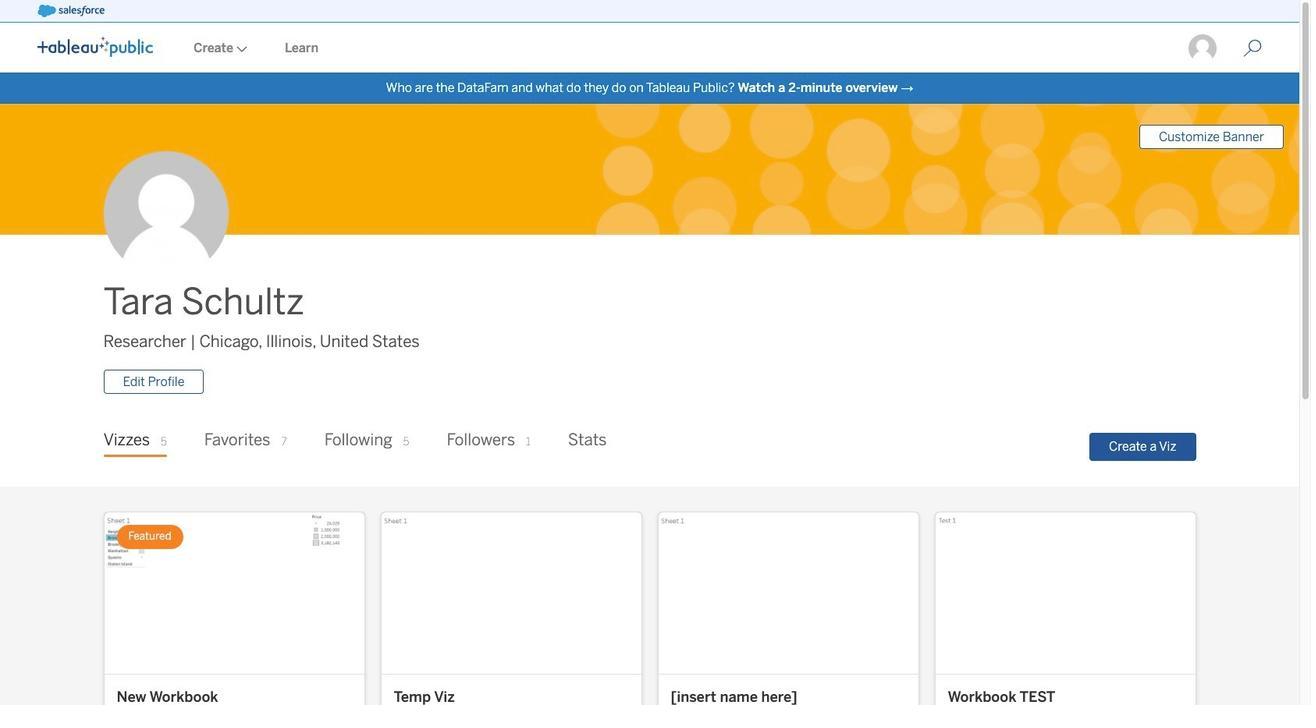 Task type: describe. For each thing, give the bounding box(es) containing it.
create image
[[233, 46, 248, 52]]

3 workbook thumbnail image from the left
[[659, 513, 919, 674]]

tara.schultz image
[[1188, 33, 1219, 64]]

avatar image
[[103, 152, 228, 277]]

1 workbook thumbnail image from the left
[[104, 513, 364, 674]]

2 workbook thumbnail image from the left
[[381, 513, 641, 674]]

featured element
[[117, 526, 183, 550]]



Task type: vqa. For each thing, say whether or not it's contained in the screenshot.
the create icon
yes



Task type: locate. For each thing, give the bounding box(es) containing it.
logo image
[[37, 37, 153, 57]]

workbook thumbnail image
[[104, 513, 364, 674], [381, 513, 641, 674], [659, 513, 919, 674], [936, 513, 1196, 674]]

salesforce logo image
[[37, 5, 104, 17]]

go to search image
[[1225, 39, 1281, 58]]

4 workbook thumbnail image from the left
[[936, 513, 1196, 674]]



